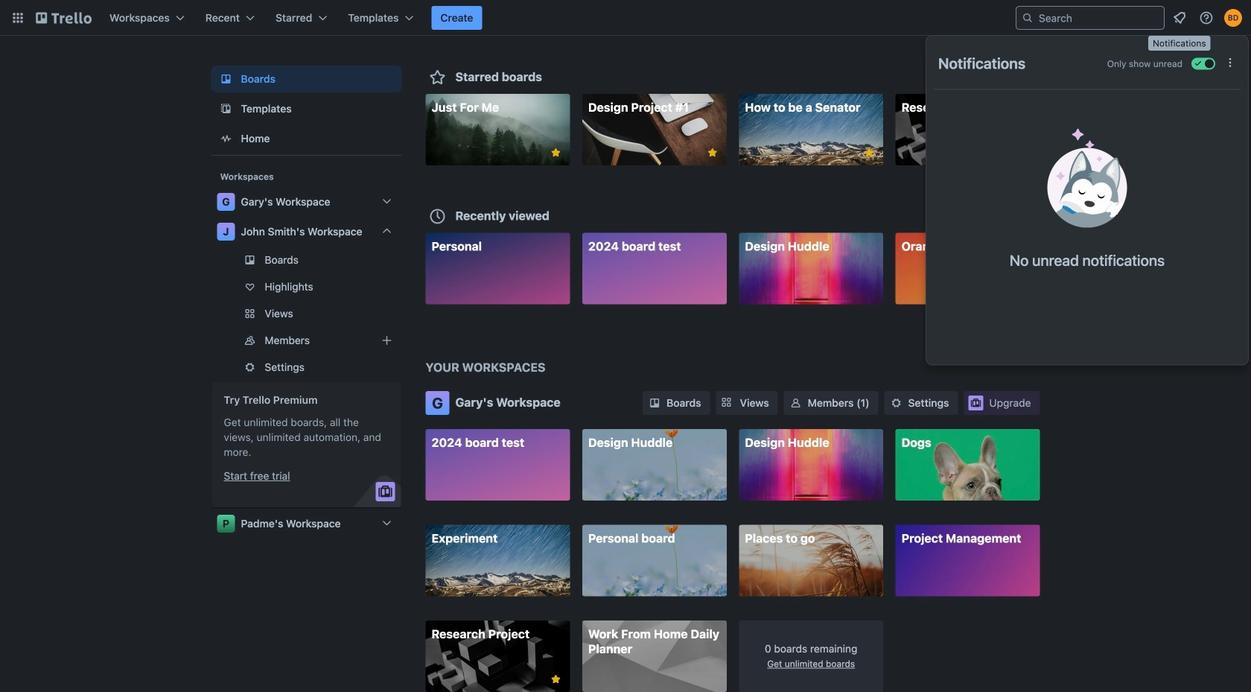 Task type: describe. For each thing, give the bounding box(es) containing it.
barb dwyer (barbdwyer3) image
[[1225, 9, 1243, 27]]

primary element
[[0, 0, 1252, 36]]

1 sm image from the left
[[647, 396, 662, 410]]

template board image
[[217, 100, 235, 118]]

search image
[[1022, 12, 1034, 24]]

board image
[[217, 70, 235, 88]]

open information menu image
[[1199, 10, 1214, 25]]

taco image
[[1048, 129, 1128, 228]]

back to home image
[[36, 6, 92, 30]]



Task type: locate. For each thing, give the bounding box(es) containing it.
2 horizontal spatial sm image
[[889, 396, 904, 410]]

Search field
[[1034, 7, 1164, 28]]

home image
[[217, 130, 235, 148]]

0 notifications image
[[1171, 9, 1189, 27]]

3 sm image from the left
[[889, 396, 904, 410]]

add image
[[378, 332, 396, 349]]

click to unstar this board. it will be removed from your starred list. image
[[549, 673, 563, 686]]

click to unstar this board. it will be removed from your starred list. image
[[863, 146, 876, 159]]

2 sm image from the left
[[789, 396, 804, 410]]

tooltip
[[1149, 36, 1211, 51]]

1 horizontal spatial sm image
[[789, 396, 804, 410]]

0 horizontal spatial sm image
[[647, 396, 662, 410]]

sm image
[[647, 396, 662, 410], [789, 396, 804, 410], [889, 396, 904, 410]]



Task type: vqa. For each thing, say whether or not it's contained in the screenshot.
search "Image" at the right top
yes



